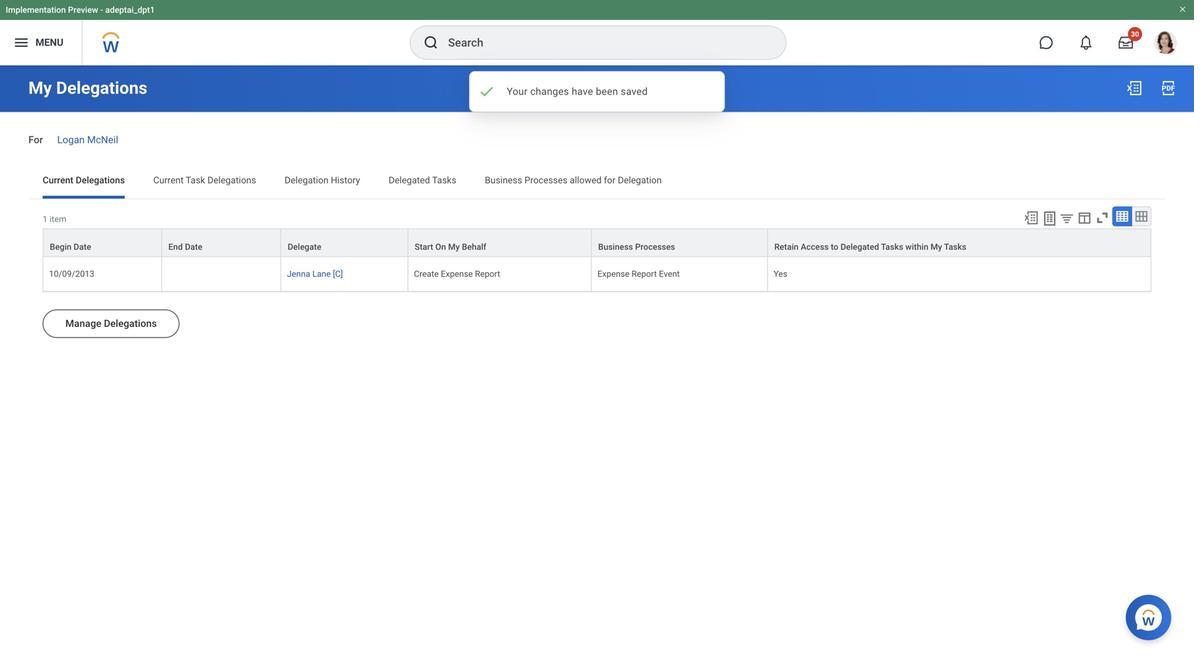 Task type: locate. For each thing, give the bounding box(es) containing it.
processes for business processes
[[635, 242, 675, 252]]

1 horizontal spatial business
[[598, 242, 633, 252]]

delegations right task
[[207, 175, 256, 185]]

delegation right for on the top of page
[[618, 175, 662, 185]]

saved
[[621, 86, 648, 97]]

delegations for current delegations
[[76, 175, 125, 185]]

tasks
[[432, 175, 456, 185], [881, 242, 903, 252], [944, 242, 966, 252]]

10/09/2013
[[49, 269, 94, 279]]

delegations for manage delegations
[[104, 318, 157, 329]]

delegated right to
[[840, 242, 879, 252]]

notifications large image
[[1079, 36, 1093, 50]]

0 horizontal spatial business
[[485, 175, 522, 185]]

1 horizontal spatial report
[[632, 269, 657, 279]]

1 horizontal spatial delegated
[[840, 242, 879, 252]]

0 vertical spatial export to excel image
[[1126, 80, 1143, 97]]

1 horizontal spatial expense
[[597, 269, 629, 279]]

date right end
[[185, 242, 202, 252]]

current
[[43, 175, 73, 185], [153, 175, 184, 185]]

delegate
[[288, 242, 321, 252]]

date inside "popup button"
[[74, 242, 91, 252]]

1 horizontal spatial processes
[[635, 242, 675, 252]]

row down business processes
[[43, 257, 1151, 292]]

business processes button
[[592, 229, 767, 256]]

expense report event
[[597, 269, 680, 279]]

2 report from the left
[[632, 269, 657, 279]]

export to excel image for item
[[1023, 210, 1039, 225]]

0 vertical spatial delegated
[[389, 175, 430, 185]]

1 vertical spatial export to excel image
[[1023, 210, 1039, 225]]

start on my behalf
[[415, 242, 486, 252]]

tasks left within
[[881, 242, 903, 252]]

business inside tab list
[[485, 175, 522, 185]]

tasks right within
[[944, 242, 966, 252]]

current task delegations
[[153, 175, 256, 185]]

row containing 10/09/2013
[[43, 257, 1151, 292]]

on
[[435, 242, 446, 252]]

delegations inside button
[[104, 318, 157, 329]]

changes
[[530, 86, 569, 97]]

manage delegations button
[[43, 309, 180, 338]]

1 horizontal spatial delegation
[[618, 175, 662, 185]]

report
[[475, 269, 500, 279], [632, 269, 657, 279]]

jenna lane [c] link
[[287, 269, 343, 279]]

toolbar
[[1017, 206, 1151, 228]]

export to worksheets image
[[1041, 210, 1058, 227]]

2 row from the top
[[43, 257, 1151, 292]]

tab list
[[28, 164, 1166, 198]]

1 horizontal spatial my
[[448, 242, 460, 252]]

logan
[[57, 134, 85, 146]]

row up the expense report event
[[43, 228, 1151, 257]]

date inside popup button
[[185, 242, 202, 252]]

date right begin
[[74, 242, 91, 252]]

delegated inside tab list
[[389, 175, 430, 185]]

row
[[43, 228, 1151, 257], [43, 257, 1151, 292]]

0 horizontal spatial export to excel image
[[1023, 210, 1039, 225]]

business up the expense report event
[[598, 242, 633, 252]]

1 row from the top
[[43, 228, 1151, 257]]

report left event
[[632, 269, 657, 279]]

my inside popup button
[[448, 242, 460, 252]]

business processes
[[598, 242, 675, 252]]

tasks up on
[[432, 175, 456, 185]]

implementation
[[6, 5, 66, 15]]

delegated right history
[[389, 175, 430, 185]]

0 horizontal spatial report
[[475, 269, 500, 279]]

0 horizontal spatial delegated
[[389, 175, 430, 185]]

click to view/edit grid preferences image
[[1077, 210, 1092, 225]]

expense down start on my behalf
[[441, 269, 473, 279]]

manage delegations
[[65, 318, 157, 329]]

export to excel image
[[1126, 80, 1143, 97], [1023, 210, 1039, 225]]

start on my behalf button
[[408, 229, 591, 256]]

current up item
[[43, 175, 73, 185]]

row containing begin date
[[43, 228, 1151, 257]]

start
[[415, 242, 433, 252]]

0 horizontal spatial my
[[28, 78, 52, 98]]

1 horizontal spatial current
[[153, 175, 184, 185]]

profile logan mcneil image
[[1154, 31, 1177, 57]]

Search Workday  search field
[[448, 27, 757, 58]]

2 date from the left
[[185, 242, 202, 252]]

0 horizontal spatial expense
[[441, 269, 473, 279]]

close environment banner image
[[1178, 5, 1187, 14]]

cell
[[162, 257, 281, 292]]

check image
[[478, 83, 495, 100]]

create expense report
[[414, 269, 500, 279]]

1 vertical spatial business
[[598, 242, 633, 252]]

my delegations
[[28, 78, 147, 98]]

1 horizontal spatial export to excel image
[[1126, 80, 1143, 97]]

business inside popup button
[[598, 242, 633, 252]]

1 vertical spatial processes
[[635, 242, 675, 252]]

1 vertical spatial delegated
[[840, 242, 879, 252]]

fullscreen image
[[1095, 210, 1110, 225]]

delegation
[[285, 175, 328, 185], [618, 175, 662, 185]]

business
[[485, 175, 522, 185], [598, 242, 633, 252]]

1 horizontal spatial date
[[185, 242, 202, 252]]

my inside popup button
[[931, 242, 942, 252]]

processes up event
[[635, 242, 675, 252]]

1 date from the left
[[74, 242, 91, 252]]

0 horizontal spatial tasks
[[432, 175, 456, 185]]

delegations
[[56, 78, 147, 98], [76, 175, 125, 185], [207, 175, 256, 185], [104, 318, 157, 329]]

delegations for my delegations
[[56, 78, 147, 98]]

2 current from the left
[[153, 175, 184, 185]]

delegations right 'manage'
[[104, 318, 157, 329]]

tab list containing current delegations
[[28, 164, 1166, 198]]

0 horizontal spatial processes
[[524, 175, 567, 185]]

delegations up mcneil
[[56, 78, 147, 98]]

have
[[572, 86, 593, 97]]

1 current from the left
[[43, 175, 73, 185]]

0 vertical spatial processes
[[524, 175, 567, 185]]

expense
[[441, 269, 473, 279], [597, 269, 629, 279]]

date for begin date
[[74, 242, 91, 252]]

0 horizontal spatial current
[[43, 175, 73, 185]]

menu
[[36, 37, 63, 48]]

2 expense from the left
[[597, 269, 629, 279]]

1 item
[[43, 214, 66, 224]]

0 horizontal spatial date
[[74, 242, 91, 252]]

delegated
[[389, 175, 430, 185], [840, 242, 879, 252]]

current left task
[[153, 175, 184, 185]]

within
[[905, 242, 928, 252]]

date
[[74, 242, 91, 252], [185, 242, 202, 252]]

jenna
[[287, 269, 310, 279]]

export to excel image left view printable version (pdf) icon
[[1126, 80, 1143, 97]]

my right on
[[448, 242, 460, 252]]

my
[[28, 78, 52, 98], [448, 242, 460, 252], [931, 242, 942, 252]]

my down menu dropdown button
[[28, 78, 52, 98]]

30
[[1131, 30, 1139, 38]]

business up the start on my behalf popup button
[[485, 175, 522, 185]]

expense down business processes
[[597, 269, 629, 279]]

current delegations
[[43, 175, 125, 185]]

processes inside popup button
[[635, 242, 675, 252]]

0 horizontal spatial delegation
[[285, 175, 328, 185]]

report down behalf
[[475, 269, 500, 279]]

delegations down mcneil
[[76, 175, 125, 185]]

2 delegation from the left
[[618, 175, 662, 185]]

date for end date
[[185, 242, 202, 252]]

export to excel image left export to worksheets icon
[[1023, 210, 1039, 225]]

my right within
[[931, 242, 942, 252]]

processes
[[524, 175, 567, 185], [635, 242, 675, 252]]

0 vertical spatial business
[[485, 175, 522, 185]]

1 horizontal spatial tasks
[[881, 242, 903, 252]]

30 button
[[1110, 27, 1142, 58]]

processes left "allowed"
[[524, 175, 567, 185]]

item
[[50, 214, 66, 224]]

2 horizontal spatial my
[[931, 242, 942, 252]]

my delegations main content
[[0, 65, 1194, 396]]

delegation left history
[[285, 175, 328, 185]]



Task type: vqa. For each thing, say whether or not it's contained in the screenshot.
Tasks
yes



Task type: describe. For each thing, give the bounding box(es) containing it.
delegation history
[[285, 175, 360, 185]]

2 horizontal spatial tasks
[[944, 242, 966, 252]]

task
[[186, 175, 205, 185]]

create
[[414, 269, 439, 279]]

yes
[[774, 269, 787, 279]]

for
[[604, 175, 615, 185]]

search image
[[423, 34, 440, 51]]

behalf
[[462, 242, 486, 252]]

business for business processes
[[598, 242, 633, 252]]

allowed
[[570, 175, 602, 185]]

begin date
[[50, 242, 91, 252]]

for
[[28, 134, 43, 146]]

end date button
[[162, 229, 281, 256]]

table image
[[1115, 209, 1129, 223]]

delegated inside popup button
[[840, 242, 879, 252]]

access
[[801, 242, 829, 252]]

processes for business processes allowed for delegation
[[524, 175, 567, 185]]

delegate button
[[281, 229, 407, 256]]

select to filter grid data image
[[1059, 211, 1075, 225]]

inbox large image
[[1119, 36, 1133, 50]]

implementation preview -   adeptai_dpt1
[[6, 5, 155, 15]]

cell inside my delegations main content
[[162, 257, 281, 292]]

retain
[[774, 242, 799, 252]]

1 delegation from the left
[[285, 175, 328, 185]]

menu banner
[[0, 0, 1194, 65]]

been
[[596, 86, 618, 97]]

lane
[[312, 269, 331, 279]]

1 report from the left
[[475, 269, 500, 279]]

your changes have been saved
[[507, 86, 648, 97]]

menu button
[[0, 20, 82, 65]]

event
[[659, 269, 680, 279]]

preview
[[68, 5, 98, 15]]

-
[[100, 5, 103, 15]]

1
[[43, 214, 47, 224]]

end date
[[168, 242, 202, 252]]

retain access to delegated tasks within my tasks
[[774, 242, 966, 252]]

export to excel image for delegations
[[1126, 80, 1143, 97]]

current for current delegations
[[43, 175, 73, 185]]

retain access to delegated tasks within my tasks button
[[768, 229, 1151, 256]]

logan mcneil link
[[57, 131, 118, 146]]

justify image
[[13, 34, 30, 51]]

business for business processes allowed for delegation
[[485, 175, 522, 185]]

view printable version (pdf) image
[[1160, 80, 1177, 97]]

end
[[168, 242, 183, 252]]

[c]
[[333, 269, 343, 279]]

business processes allowed for delegation
[[485, 175, 662, 185]]

your
[[507, 86, 528, 97]]

1 expense from the left
[[441, 269, 473, 279]]

tab list inside my delegations main content
[[28, 164, 1166, 198]]

logan mcneil
[[57, 134, 118, 146]]

toolbar inside my delegations main content
[[1017, 206, 1151, 228]]

current for current task delegations
[[153, 175, 184, 185]]

begin
[[50, 242, 71, 252]]

begin date button
[[43, 229, 161, 256]]

to
[[831, 242, 838, 252]]

adeptai_dpt1
[[105, 5, 155, 15]]

expand table image
[[1134, 209, 1149, 223]]

manage
[[65, 318, 101, 329]]

notification dialog
[[469, 71, 725, 112]]

tasks inside tab list
[[432, 175, 456, 185]]

delegated tasks
[[389, 175, 456, 185]]

history
[[331, 175, 360, 185]]

mcneil
[[87, 134, 118, 146]]

jenna lane [c]
[[287, 269, 343, 279]]



